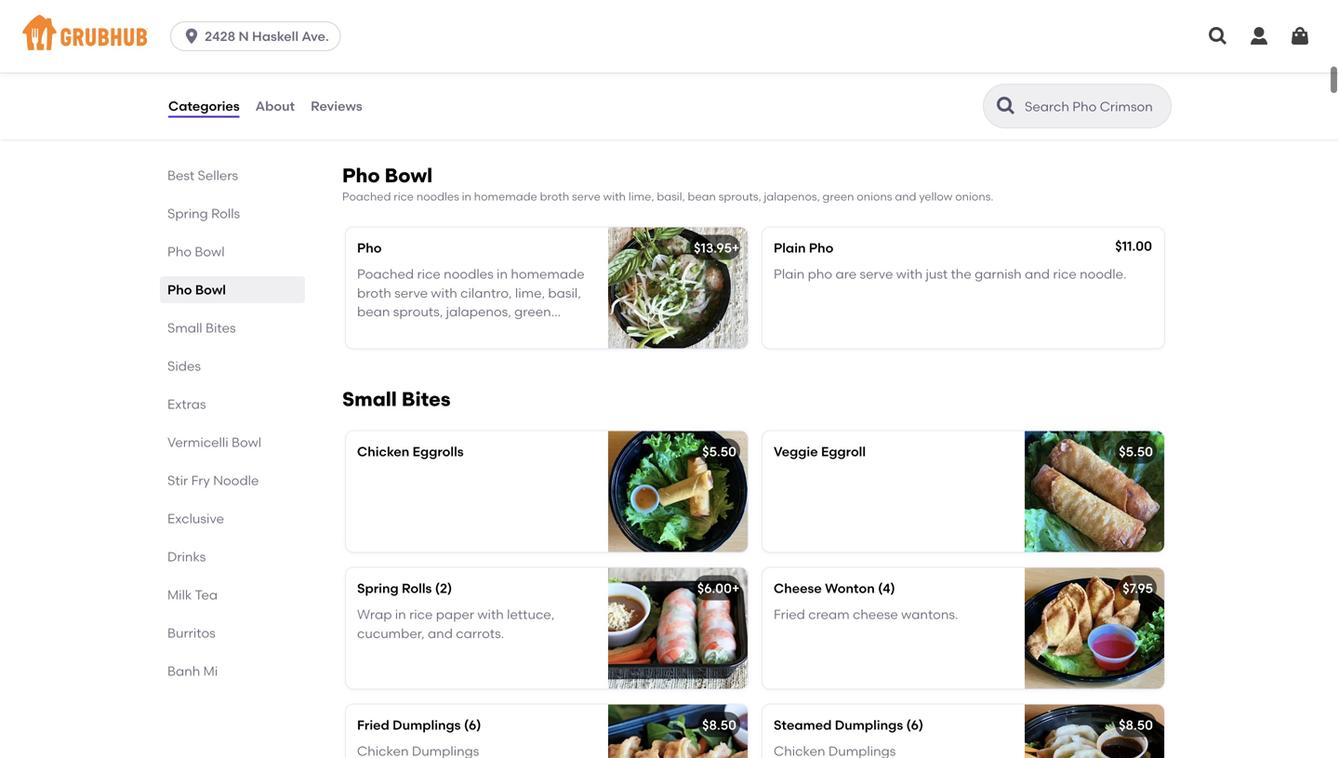 Task type: describe. For each thing, give the bounding box(es) containing it.
noodles inside poached rice noodles in homemade broth serve with cilantro, lime, basil, bean sprouts, jalapenos, green onions and yellow onions.
[[444, 266, 494, 282]]

veggie
[[774, 444, 818, 459]]

onions inside poached rice noodles in homemade broth serve with cilantro, lime, basil, bean sprouts, jalapenos, green onions and yellow onions.
[[357, 323, 399, 339]]

0 horizontal spatial small
[[167, 320, 202, 336]]

$16.95 button
[[346, 69, 748, 125]]

cheese
[[853, 607, 898, 622]]

categories
[[168, 98, 240, 114]]

pho
[[808, 266, 833, 282]]

serve inside poached rice noodles in homemade broth serve with cilantro, lime, basil, bean sprouts, jalapenos, green onions and yellow onions.
[[395, 285, 428, 301]]

about button
[[255, 73, 296, 140]]

lettuce,
[[507, 607, 555, 622]]

drinks
[[167, 549, 206, 565]]

carrots.
[[456, 626, 504, 641]]

veggie eggroll
[[774, 444, 866, 459]]

1 horizontal spatial small bites
[[342, 387, 451, 411]]

vermicelli bowl
[[167, 434, 262, 450]]

yellow inside pho bowl poached rice noodles in homemade broth serve with lime, basil, bean sprouts, jalapenos, green onions and yellow onions.
[[919, 190, 953, 203]]

sprouts, inside poached rice noodles in homemade broth serve with cilantro, lime, basil, bean sprouts, jalapenos, green onions and yellow onions.
[[393, 304, 443, 320]]

burritos
[[167, 625, 216, 641]]

and inside poached rice noodles in homemade broth serve with cilantro, lime, basil, bean sprouts, jalapenos, green onions and yellow onions.
[[402, 323, 427, 339]]

rolls for spring rolls (2)
[[402, 580, 432, 596]]

homemade inside poached rice noodles in homemade broth serve with cilantro, lime, basil, bean sprouts, jalapenos, green onions and yellow onions.
[[511, 266, 585, 282]]

extras
[[167, 396, 206, 412]]

$16.95
[[698, 80, 736, 96]]

haskell
[[252, 28, 299, 44]]

noodle.
[[1080, 266, 1127, 282]]

(6) for steamed dumplings (6)
[[907, 717, 924, 733]]

dumplings for fried
[[393, 717, 461, 733]]

in inside poached rice noodles in homemade broth serve with cilantro, lime, basil, bean sprouts, jalapenos, green onions and yellow onions.
[[497, 266, 508, 282]]

2428 n haskell ave.
[[205, 28, 329, 44]]

with inside poached rice noodles in homemade broth serve with cilantro, lime, basil, bean sprouts, jalapenos, green onions and yellow onions.
[[431, 285, 458, 301]]

milk tea
[[167, 587, 218, 603]]

paper
[[436, 607, 474, 622]]

svg image
[[1249, 25, 1271, 47]]

homemade inside pho bowl poached rice noodles in homemade broth serve with lime, basil, bean sprouts, jalapenos, green onions and yellow onions.
[[474, 190, 538, 203]]

spring for spring rolls
[[167, 206, 208, 221]]

2428
[[205, 28, 236, 44]]

plain for plain pho
[[774, 240, 806, 256]]

steamed dumplings (6)
[[774, 717, 924, 733]]

serve inside pho bowl poached rice noodles in homemade broth serve with lime, basil, bean sprouts, jalapenos, green onions and yellow onions.
[[572, 190, 601, 203]]

pho bowl poached rice noodles in homemade broth serve with lime, basil, bean sprouts, jalapenos, green onions and yellow onions.
[[342, 164, 994, 203]]

dumplings for steamed
[[835, 717, 904, 733]]

fried cream cheese wantons.
[[774, 607, 959, 622]]

rolls for spring rolls
[[211, 206, 240, 221]]

wrap
[[357, 607, 392, 622]]

mi
[[203, 663, 218, 679]]

onions. inside poached rice noodles in homemade broth serve with cilantro, lime, basil, bean sprouts, jalapenos, green onions and yellow onions.
[[472, 323, 517, 339]]

cheese wonton (4)
[[774, 580, 896, 596]]

fried  dumplings (6) image
[[608, 705, 748, 758]]

chicken eggrolls image
[[608, 431, 748, 552]]

rice inside poached rice noodles in homemade broth serve with cilantro, lime, basil, bean sprouts, jalapenos, green onions and yellow onions.
[[417, 266, 441, 282]]

bowl inside pho bowl poached rice noodles in homemade broth serve with lime, basil, bean sprouts, jalapenos, green onions and yellow onions.
[[385, 164, 433, 187]]

fry
[[191, 473, 210, 488]]

$8.50 for steamed dumplings (6)
[[1119, 717, 1154, 733]]

cheese wonton (4) image
[[1025, 568, 1165, 689]]

0 horizontal spatial small bites
[[167, 320, 236, 336]]

exclusive
[[167, 511, 224, 527]]

vermicelli
[[167, 434, 229, 450]]

spring for spring rolls (2)
[[357, 580, 399, 596]]

jalapenos, inside pho bowl poached rice noodles in homemade broth serve with lime, basil, bean sprouts, jalapenos, green onions and yellow onions.
[[764, 190, 820, 203]]

2 horizontal spatial serve
[[860, 266, 894, 282]]

eggrolls
[[413, 444, 464, 459]]

plain pho
[[774, 240, 834, 256]]

eggroll
[[821, 444, 866, 459]]

chicken eggrolls
[[357, 444, 464, 459]]

reviews button
[[310, 73, 364, 140]]

wantons.
[[902, 607, 959, 622]]

stir fry noodle
[[167, 473, 259, 488]]

+ for $13.95
[[732, 240, 740, 256]]

sides
[[167, 358, 201, 374]]

n
[[239, 28, 249, 44]]

spring rolls (2) image
[[608, 568, 748, 689]]

cucumber,
[[357, 626, 425, 641]]

1 horizontal spatial svg image
[[1208, 25, 1230, 47]]

bean inside pho bowl poached rice noodles in homemade broth serve with lime, basil, bean sprouts, jalapenos, green onions and yellow onions.
[[688, 190, 716, 203]]

cream
[[809, 607, 850, 622]]

1 pho bowl from the top
[[167, 244, 225, 260]]

cilantro,
[[461, 285, 512, 301]]

$5.50 for veggie eggroll
[[1119, 444, 1154, 459]]

wonton
[[825, 580, 875, 596]]

fried  dumplings (6)
[[357, 717, 481, 733]]

bean inside poached rice noodles in homemade broth serve with cilantro, lime, basil, bean sprouts, jalapenos, green onions and yellow onions.
[[357, 304, 390, 320]]



Task type: vqa. For each thing, say whether or not it's contained in the screenshot.
the Veggie Eggroll
yes



Task type: locate. For each thing, give the bounding box(es) containing it.
$6.00
[[698, 580, 732, 596]]

about
[[256, 98, 295, 114]]

1 horizontal spatial sprouts,
[[719, 190, 762, 203]]

small up "sides"
[[167, 320, 202, 336]]

spring rolls (2)
[[357, 580, 452, 596]]

0 horizontal spatial serve
[[395, 285, 428, 301]]

2 dumplings from the left
[[835, 717, 904, 733]]

bean
[[688, 190, 716, 203], [357, 304, 390, 320]]

(6) for fried  dumplings (6)
[[464, 717, 481, 733]]

$6.00 +
[[698, 580, 740, 596]]

rolls
[[211, 206, 240, 221], [402, 580, 432, 596]]

$8.50
[[703, 717, 737, 733], [1119, 717, 1154, 733]]

and inside wrap in rice paper with lettuce, cucumber, and carrots.
[[428, 626, 453, 641]]

0 horizontal spatial svg image
[[182, 27, 201, 46]]

0 horizontal spatial sprouts,
[[393, 304, 443, 320]]

1 vertical spatial pho bowl
[[167, 282, 226, 298]]

0 vertical spatial homemade
[[474, 190, 538, 203]]

rice inside pho bowl poached rice noodles in homemade broth serve with lime, basil, bean sprouts, jalapenos, green onions and yellow onions.
[[394, 190, 414, 203]]

1 vertical spatial rolls
[[402, 580, 432, 596]]

2 horizontal spatial in
[[497, 266, 508, 282]]

1 horizontal spatial $5.50
[[1119, 444, 1154, 459]]

onions
[[857, 190, 893, 203], [357, 323, 399, 339]]

banh mi
[[167, 663, 218, 679]]

yellow
[[919, 190, 953, 203], [430, 323, 469, 339]]

steamed
[[774, 717, 832, 733]]

broth inside poached rice noodles in homemade broth serve with cilantro, lime, basil, bean sprouts, jalapenos, green onions and yellow onions.
[[357, 285, 391, 301]]

pho bowl
[[167, 244, 225, 260], [167, 282, 226, 298]]

fried
[[774, 607, 806, 622], [357, 717, 390, 733]]

0 horizontal spatial spring
[[167, 206, 208, 221]]

2 horizontal spatial svg image
[[1289, 25, 1312, 47]]

with inside wrap in rice paper with lettuce, cucumber, and carrots.
[[478, 607, 504, 622]]

garnish
[[975, 266, 1022, 282]]

1 horizontal spatial (6)
[[907, 717, 924, 733]]

basil, inside pho bowl poached rice noodles in homemade broth serve with lime, basil, bean sprouts, jalapenos, green onions and yellow onions.
[[657, 190, 685, 203]]

Search Pho Crimson search field
[[1023, 98, 1166, 115]]

0 horizontal spatial bean
[[357, 304, 390, 320]]

veggie eggroll image
[[1025, 431, 1165, 552]]

are
[[836, 266, 857, 282]]

categories button
[[167, 73, 241, 140]]

1 horizontal spatial small
[[342, 387, 397, 411]]

onions. inside pho bowl poached rice noodles in homemade broth serve with lime, basil, bean sprouts, jalapenos, green onions and yellow onions.
[[956, 190, 994, 203]]

1 horizontal spatial basil,
[[657, 190, 685, 203]]

onions inside pho bowl poached rice noodles in homemade broth serve with lime, basil, bean sprouts, jalapenos, green onions and yellow onions.
[[857, 190, 893, 203]]

1 (6) from the left
[[464, 717, 481, 733]]

1 vertical spatial in
[[497, 266, 508, 282]]

best sellers
[[167, 167, 238, 183]]

spring
[[167, 206, 208, 221], [357, 580, 399, 596]]

small up chicken
[[342, 387, 397, 411]]

2 vertical spatial serve
[[395, 285, 428, 301]]

small bites up chicken
[[342, 387, 451, 411]]

onions. up the
[[956, 190, 994, 203]]

0 horizontal spatial (6)
[[464, 717, 481, 733]]

0 horizontal spatial basil,
[[548, 285, 581, 301]]

and
[[895, 190, 917, 203], [1025, 266, 1050, 282], [402, 323, 427, 339], [428, 626, 453, 641]]

serve
[[572, 190, 601, 203], [860, 266, 894, 282], [395, 285, 428, 301]]

yellow down cilantro,
[[430, 323, 469, 339]]

svg image left svg icon
[[1208, 25, 1230, 47]]

noodles inside pho bowl poached rice noodles in homemade broth serve with lime, basil, bean sprouts, jalapenos, green onions and yellow onions.
[[417, 190, 459, 203]]

jalapenos,
[[764, 190, 820, 203], [446, 304, 512, 320]]

1 vertical spatial homemade
[[511, 266, 585, 282]]

0 horizontal spatial $8.50
[[703, 717, 737, 733]]

0 horizontal spatial bites
[[206, 320, 236, 336]]

0 vertical spatial bites
[[206, 320, 236, 336]]

0 vertical spatial +
[[732, 240, 740, 256]]

spring up wrap
[[357, 580, 399, 596]]

basil,
[[657, 190, 685, 203], [548, 285, 581, 301]]

bites up extras
[[206, 320, 236, 336]]

1 horizontal spatial bean
[[688, 190, 716, 203]]

1 horizontal spatial in
[[462, 190, 472, 203]]

1 vertical spatial small bites
[[342, 387, 451, 411]]

poached inside poached rice noodles in homemade broth serve with cilantro, lime, basil, bean sprouts, jalapenos, green onions and yellow onions.
[[357, 266, 414, 282]]

+ for $6.00
[[732, 580, 740, 596]]

0 vertical spatial sprouts,
[[719, 190, 762, 203]]

dumplings
[[393, 717, 461, 733], [835, 717, 904, 733]]

steamed dumplings (6) image
[[1025, 705, 1165, 758]]

0 vertical spatial onions
[[857, 190, 893, 203]]

bites
[[206, 320, 236, 336], [402, 387, 451, 411]]

1 $5.50 from the left
[[703, 444, 737, 459]]

1 horizontal spatial bites
[[402, 387, 451, 411]]

tea
[[195, 587, 218, 603]]

bowl
[[385, 164, 433, 187], [195, 244, 225, 260], [195, 282, 226, 298], [232, 434, 262, 450]]

1 vertical spatial noodles
[[444, 266, 494, 282]]

rolls left "(2)"
[[402, 580, 432, 596]]

0 vertical spatial fried
[[774, 607, 806, 622]]

0 horizontal spatial yellow
[[430, 323, 469, 339]]

1 vertical spatial jalapenos,
[[446, 304, 512, 320]]

0 vertical spatial basil,
[[657, 190, 685, 203]]

2 pho bowl from the top
[[167, 282, 226, 298]]

plain down plain pho
[[774, 266, 805, 282]]

(6)
[[464, 717, 481, 733], [907, 717, 924, 733]]

plain pho are serve with just the garnish and rice noodle.
[[774, 266, 1127, 282]]

rice
[[394, 190, 414, 203], [417, 266, 441, 282], [1054, 266, 1077, 282], [409, 607, 433, 622]]

1 horizontal spatial serve
[[572, 190, 601, 203]]

noodles
[[417, 190, 459, 203], [444, 266, 494, 282]]

lime,
[[629, 190, 654, 203], [515, 285, 545, 301]]

0 horizontal spatial jalapenos,
[[446, 304, 512, 320]]

2 $5.50 from the left
[[1119, 444, 1154, 459]]

0 vertical spatial noodles
[[417, 190, 459, 203]]

1 plain from the top
[[774, 240, 806, 256]]

pho image
[[608, 227, 748, 348]]

svg image inside 2428 n haskell ave. button
[[182, 27, 201, 46]]

onions. down cilantro,
[[472, 323, 517, 339]]

0 vertical spatial plain
[[774, 240, 806, 256]]

1 horizontal spatial $8.50
[[1119, 717, 1154, 733]]

just
[[926, 266, 948, 282]]

milk
[[167, 587, 192, 603]]

0 vertical spatial in
[[462, 190, 472, 203]]

spring down best
[[167, 206, 208, 221]]

1 vertical spatial serve
[[860, 266, 894, 282]]

1 vertical spatial fried
[[357, 717, 390, 733]]

1 vertical spatial onions
[[357, 323, 399, 339]]

2 $8.50 from the left
[[1119, 717, 1154, 733]]

stir
[[167, 473, 188, 488]]

+ left cheese
[[732, 580, 740, 596]]

1 vertical spatial yellow
[[430, 323, 469, 339]]

poached inside pho bowl poached rice noodles in homemade broth serve with lime, basil, bean sprouts, jalapenos, green onions and yellow onions.
[[342, 190, 391, 203]]

0 horizontal spatial rolls
[[211, 206, 240, 221]]

0 horizontal spatial fried
[[357, 717, 390, 733]]

1 vertical spatial sprouts,
[[393, 304, 443, 320]]

1 dumplings from the left
[[393, 717, 461, 733]]

sellers
[[198, 167, 238, 183]]

1 horizontal spatial broth
[[540, 190, 570, 203]]

0 vertical spatial lime,
[[629, 190, 654, 203]]

0 horizontal spatial broth
[[357, 285, 391, 301]]

reviews
[[311, 98, 363, 114]]

0 horizontal spatial in
[[395, 607, 406, 622]]

2 vertical spatial in
[[395, 607, 406, 622]]

$7.95
[[1123, 580, 1154, 596]]

small bites
[[167, 320, 236, 336], [342, 387, 451, 411]]

$5.50
[[703, 444, 737, 459], [1119, 444, 1154, 459]]

0 vertical spatial small bites
[[167, 320, 236, 336]]

fried for fried cream cheese wantons.
[[774, 607, 806, 622]]

0 horizontal spatial green
[[515, 304, 551, 320]]

0 vertical spatial jalapenos,
[[764, 190, 820, 203]]

0 vertical spatial yellow
[[919, 190, 953, 203]]

1 vertical spatial spring
[[357, 580, 399, 596]]

1 horizontal spatial green
[[823, 190, 854, 203]]

$5.50 for chicken eggrolls
[[703, 444, 737, 459]]

2 (6) from the left
[[907, 717, 924, 733]]

1 vertical spatial plain
[[774, 266, 805, 282]]

1 horizontal spatial onions
[[857, 190, 893, 203]]

1 vertical spatial small
[[342, 387, 397, 411]]

in inside wrap in rice paper with lettuce, cucumber, and carrots.
[[395, 607, 406, 622]]

jalapenos, inside poached rice noodles in homemade broth serve with cilantro, lime, basil, bean sprouts, jalapenos, green onions and yellow onions.
[[446, 304, 512, 320]]

lime, inside pho bowl poached rice noodles in homemade broth serve with lime, basil, bean sprouts, jalapenos, green onions and yellow onions.
[[629, 190, 654, 203]]

yellow up the just at the right top
[[919, 190, 953, 203]]

0 vertical spatial poached
[[342, 190, 391, 203]]

broth
[[540, 190, 570, 203], [357, 285, 391, 301]]

spring rolls
[[167, 206, 240, 221]]

broth inside pho bowl poached rice noodles in homemade broth serve with lime, basil, bean sprouts, jalapenos, green onions and yellow onions.
[[540, 190, 570, 203]]

wrap in rice paper with lettuce, cucumber, and carrots.
[[357, 607, 555, 641]]

1 vertical spatial bites
[[402, 387, 451, 411]]

1 vertical spatial poached
[[357, 266, 414, 282]]

1 vertical spatial green
[[515, 304, 551, 320]]

0 vertical spatial green
[[823, 190, 854, 203]]

+
[[732, 240, 740, 256], [732, 580, 740, 596]]

1 + from the top
[[732, 240, 740, 256]]

1 vertical spatial basil,
[[548, 285, 581, 301]]

chicken
[[357, 444, 410, 459]]

basil, inside poached rice noodles in homemade broth serve with cilantro, lime, basil, bean sprouts, jalapenos, green onions and yellow onions.
[[548, 285, 581, 301]]

cheese
[[774, 580, 822, 596]]

1 horizontal spatial jalapenos,
[[764, 190, 820, 203]]

$11.00
[[1116, 238, 1153, 254]]

green
[[823, 190, 854, 203], [515, 304, 551, 320]]

poached rice noodles in homemade broth serve with cilantro, lime, basil, bean sprouts, jalapenos, green onions and yellow onions.
[[357, 266, 585, 339]]

0 vertical spatial broth
[[540, 190, 570, 203]]

ave.
[[302, 28, 329, 44]]

0 vertical spatial rolls
[[211, 206, 240, 221]]

1 horizontal spatial yellow
[[919, 190, 953, 203]]

with inside pho bowl poached rice noodles in homemade broth serve with lime, basil, bean sprouts, jalapenos, green onions and yellow onions.
[[603, 190, 626, 203]]

pho inside pho bowl poached rice noodles in homemade broth serve with lime, basil, bean sprouts, jalapenos, green onions and yellow onions.
[[342, 164, 380, 187]]

0 horizontal spatial onions.
[[472, 323, 517, 339]]

2428 n haskell ave. button
[[170, 21, 349, 51]]

green inside pho bowl poached rice noodles in homemade broth serve with lime, basil, bean sprouts, jalapenos, green onions and yellow onions.
[[823, 190, 854, 203]]

main navigation navigation
[[0, 0, 1340, 73]]

jalapenos, up plain pho
[[764, 190, 820, 203]]

1 horizontal spatial fried
[[774, 607, 806, 622]]

1 vertical spatial broth
[[357, 285, 391, 301]]

svg image right svg icon
[[1289, 25, 1312, 47]]

2 plain from the top
[[774, 266, 805, 282]]

in inside pho bowl poached rice noodles in homemade broth serve with lime, basil, bean sprouts, jalapenos, green onions and yellow onions.
[[462, 190, 472, 203]]

1 horizontal spatial rolls
[[402, 580, 432, 596]]

poached
[[342, 190, 391, 203], [357, 266, 414, 282]]

plain
[[774, 240, 806, 256], [774, 266, 805, 282]]

(4)
[[878, 580, 896, 596]]

search icon image
[[995, 95, 1018, 117]]

homemade
[[474, 190, 538, 203], [511, 266, 585, 282]]

1 horizontal spatial dumplings
[[835, 717, 904, 733]]

yellow inside poached rice noodles in homemade broth serve with cilantro, lime, basil, bean sprouts, jalapenos, green onions and yellow onions.
[[430, 323, 469, 339]]

0 horizontal spatial lime,
[[515, 285, 545, 301]]

fried for fried  dumplings (6)
[[357, 717, 390, 733]]

the
[[951, 266, 972, 282]]

1 vertical spatial onions.
[[472, 323, 517, 339]]

1 horizontal spatial spring
[[357, 580, 399, 596]]

1 vertical spatial bean
[[357, 304, 390, 320]]

jalapenos, down cilantro,
[[446, 304, 512, 320]]

0 horizontal spatial dumplings
[[393, 717, 461, 733]]

2 + from the top
[[732, 580, 740, 596]]

and inside pho bowl poached rice noodles in homemade broth serve with lime, basil, bean sprouts, jalapenos, green onions and yellow onions.
[[895, 190, 917, 203]]

pho
[[342, 164, 380, 187], [357, 240, 382, 256], [809, 240, 834, 256], [167, 244, 192, 260], [167, 282, 192, 298]]

0 vertical spatial bean
[[688, 190, 716, 203]]

+ left plain pho
[[732, 240, 740, 256]]

bites up the eggrolls
[[402, 387, 451, 411]]

banh
[[167, 663, 200, 679]]

with
[[603, 190, 626, 203], [897, 266, 923, 282], [431, 285, 458, 301], [478, 607, 504, 622]]

0 vertical spatial small
[[167, 320, 202, 336]]

0 vertical spatial serve
[[572, 190, 601, 203]]

$8.50 for fried  dumplings (6)
[[703, 717, 737, 733]]

0 horizontal spatial onions
[[357, 323, 399, 339]]

plain for plain pho are serve with just the garnish and rice noodle.
[[774, 266, 805, 282]]

0 horizontal spatial $5.50
[[703, 444, 737, 459]]

0 vertical spatial pho bowl
[[167, 244, 225, 260]]

plain right $13.95 +
[[774, 240, 806, 256]]

0 vertical spatial spring
[[167, 206, 208, 221]]

best
[[167, 167, 195, 183]]

$13.95
[[694, 240, 732, 256]]

1 vertical spatial +
[[732, 580, 740, 596]]

rice inside wrap in rice paper with lettuce, cucumber, and carrots.
[[409, 607, 433, 622]]

1 vertical spatial lime,
[[515, 285, 545, 301]]

small
[[167, 320, 202, 336], [342, 387, 397, 411]]

sprouts, inside pho bowl poached rice noodles in homemade broth serve with lime, basil, bean sprouts, jalapenos, green onions and yellow onions.
[[719, 190, 762, 203]]

sprouts,
[[719, 190, 762, 203], [393, 304, 443, 320]]

basil, right cilantro,
[[548, 285, 581, 301]]

rolls down sellers
[[211, 206, 240, 221]]

1 horizontal spatial lime,
[[629, 190, 654, 203]]

svg image left 2428
[[182, 27, 201, 46]]

1 $8.50 from the left
[[703, 717, 737, 733]]

lime, inside poached rice noodles in homemade broth serve with cilantro, lime, basil, bean sprouts, jalapenos, green onions and yellow onions.
[[515, 285, 545, 301]]

1 horizontal spatial onions.
[[956, 190, 994, 203]]

$13.95 +
[[694, 240, 740, 256]]

svg image
[[1208, 25, 1230, 47], [1289, 25, 1312, 47], [182, 27, 201, 46]]

green inside poached rice noodles in homemade broth serve with cilantro, lime, basil, bean sprouts, jalapenos, green onions and yellow onions.
[[515, 304, 551, 320]]

0 vertical spatial onions.
[[956, 190, 994, 203]]

noodle
[[213, 473, 259, 488]]

(2)
[[435, 580, 452, 596]]

small bites up "sides"
[[167, 320, 236, 336]]

basil, up pho image
[[657, 190, 685, 203]]



